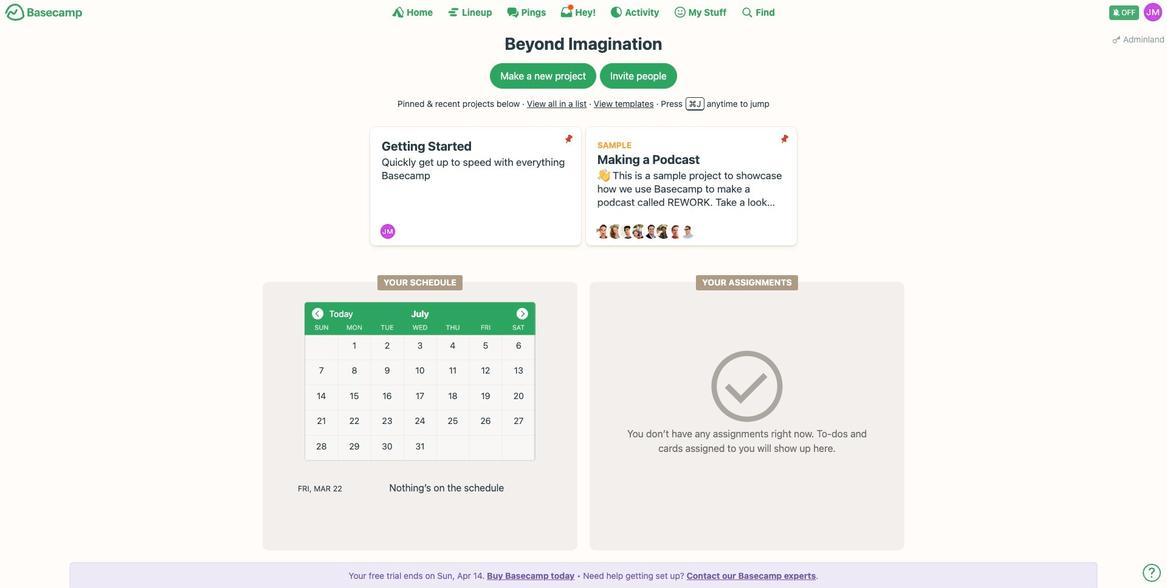 Task type: vqa. For each thing, say whether or not it's contained in the screenshot.
Jared Davis image
yes



Task type: describe. For each thing, give the bounding box(es) containing it.
switch accounts image
[[5, 3, 83, 22]]

jennifer young image
[[632, 225, 647, 239]]

josh fiske image
[[644, 225, 659, 239]]

jer mill image inside main element
[[1144, 3, 1162, 21]]

main element
[[0, 0, 1167, 24]]

1 vertical spatial jer mill image
[[381, 225, 395, 239]]

keyboard shortcut: ⌘ + / image
[[741, 6, 753, 18]]



Task type: locate. For each thing, give the bounding box(es) containing it.
steve marsh image
[[668, 225, 683, 239]]

1 horizontal spatial jer mill image
[[1144, 3, 1162, 21]]

cheryl walters image
[[608, 225, 623, 239]]

jared davis image
[[620, 225, 635, 239]]

jer mill image
[[1144, 3, 1162, 21], [381, 225, 395, 239]]

0 horizontal spatial jer mill image
[[381, 225, 395, 239]]

0 vertical spatial jer mill image
[[1144, 3, 1162, 21]]

annie bryan image
[[596, 225, 611, 239]]

nicole katz image
[[656, 225, 671, 239]]

victor cooper image
[[680, 225, 695, 239]]



